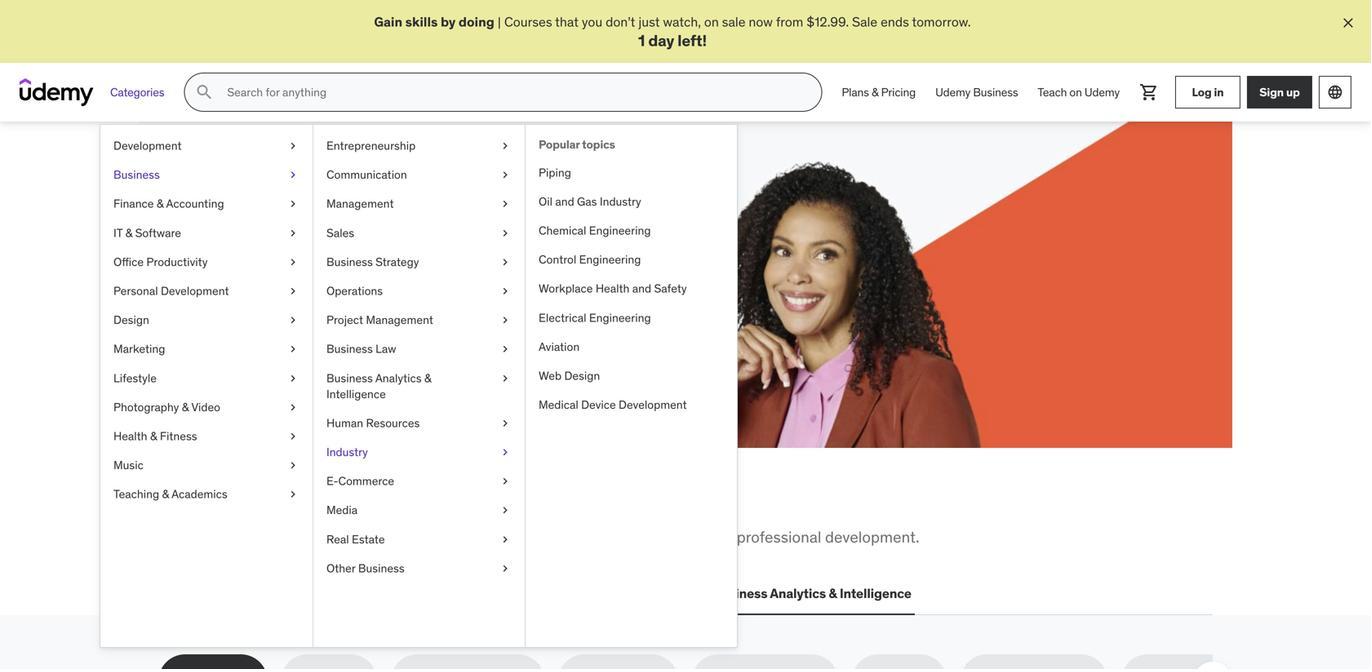 Task type: describe. For each thing, give the bounding box(es) containing it.
business up 'operations'
[[327, 255, 373, 269]]

place
[[522, 487, 590, 521]]

you inside gain skills by doing | courses that you don't just watch, on sale now from $12.99. sale ends tomorrow. 1 day left!
[[582, 13, 603, 30]]

workplace health and safety link
[[526, 275, 737, 304]]

photography & video
[[113, 400, 220, 415]]

$12.99. for save)
[[232, 284, 274, 301]]

& inside business analytics & intelligence
[[424, 371, 432, 386]]

you inside the "all the skills you need in one place from critical workplace skills to technical topics, our catalog supports well-rounded professional development."
[[322, 487, 369, 521]]

xsmall image for operations
[[499, 283, 512, 299]]

gas
[[577, 194, 597, 209]]

oil and gas industry link
[[526, 187, 737, 216]]

xsmall image for real estate
[[499, 532, 512, 548]]

other
[[327, 561, 356, 576]]

professional
[[737, 528, 822, 547]]

oil and gas industry
[[539, 194, 642, 209]]

xsmall image for design
[[287, 312, 300, 328]]

learn,
[[217, 193, 302, 227]]

fitness
[[160, 429, 197, 444]]

data
[[497, 586, 525, 602]]

starting
[[489, 266, 534, 283]]

business down project
[[327, 342, 373, 357]]

chemical engineering
[[539, 223, 651, 238]]

1 udemy from the left
[[936, 85, 971, 100]]

sales
[[327, 226, 354, 240]]

& for software
[[125, 226, 132, 240]]

xsmall image for e-commerce
[[499, 474, 512, 490]]

plans & pricing link
[[832, 73, 926, 112]]

log in link
[[1176, 76, 1241, 109]]

xsmall image for business strategy
[[499, 254, 512, 270]]

real
[[327, 532, 349, 547]]

workplace
[[539, 282, 593, 296]]

intelligence for business analytics & intelligence button
[[840, 586, 912, 602]]

business analytics & intelligence button
[[709, 575, 915, 614]]

supports
[[576, 528, 638, 547]]

marketing
[[113, 342, 165, 357]]

industry inside industry link
[[327, 445, 368, 460]]

design link
[[100, 306, 313, 335]]

business link
[[100, 161, 313, 190]]

& for academics
[[162, 487, 169, 502]]

that
[[555, 13, 579, 30]]

xsmall image for marketing
[[287, 342, 300, 358]]

business analytics & intelligence for business analytics & intelligence button
[[713, 586, 912, 602]]

web design
[[539, 369, 600, 383]]

office productivity
[[113, 255, 208, 269]]

& inside button
[[829, 586, 837, 602]]

catalog
[[521, 528, 573, 547]]

your
[[362, 266, 387, 283]]

strategy
[[376, 255, 419, 269]]

sales link
[[313, 219, 525, 248]]

project management link
[[313, 306, 525, 335]]

plans & pricing
[[842, 85, 916, 100]]

analytics for business analytics & intelligence button
[[770, 586, 826, 602]]

rounded
[[675, 528, 733, 547]]

development inside medical device development link
[[619, 398, 687, 412]]

and inside workplace health and safety link
[[632, 282, 652, 296]]

popular topics
[[539, 137, 615, 152]]

business inside button
[[713, 586, 768, 602]]

courses for doing
[[504, 13, 552, 30]]

xsmall image for finance & accounting
[[287, 196, 300, 212]]

sale for save)
[[277, 284, 303, 301]]

xsmall image for teaching & academics
[[287, 487, 300, 503]]

day
[[649, 31, 674, 50]]

the
[[201, 487, 243, 521]]

don't
[[606, 13, 636, 30]]

safety
[[654, 282, 687, 296]]

web
[[539, 369, 562, 383]]

log
[[1192, 85, 1212, 99]]

all the skills you need in one place from critical workplace skills to technical topics, our catalog supports well-rounded professional development.
[[158, 487, 920, 547]]

design inside industry element
[[565, 369, 600, 383]]

plans
[[842, 85, 869, 100]]

critical
[[198, 528, 244, 547]]

medical device development link
[[526, 391, 737, 420]]

personal development
[[113, 284, 229, 299]]

xsmall image for health & fitness
[[287, 429, 300, 445]]

one
[[471, 487, 518, 521]]

software
[[135, 226, 181, 240]]

personal development link
[[100, 277, 313, 306]]

business law link
[[313, 335, 525, 364]]

operations link
[[313, 277, 525, 306]]

office productivity link
[[100, 248, 313, 277]]

categories
[[110, 85, 164, 100]]

medical device development
[[539, 398, 687, 412]]

close image
[[1341, 15, 1357, 31]]

web design link
[[526, 362, 737, 391]]

(and
[[217, 225, 274, 259]]

human resources link
[[313, 409, 525, 438]]

practice,
[[307, 193, 418, 227]]

xsmall image for entrepreneurship
[[499, 138, 512, 154]]

xsmall image for management
[[499, 196, 512, 212]]

business inside 'link'
[[113, 168, 160, 182]]

from
[[158, 528, 194, 547]]

it for it & software
[[113, 226, 123, 240]]

just
[[639, 13, 660, 30]]

need
[[374, 487, 436, 521]]

chemical
[[539, 223, 586, 238]]

log in
[[1192, 85, 1224, 99]]

e-commerce
[[327, 474, 394, 489]]

udemy business link
[[926, 73, 1028, 112]]

engineering for control engineering
[[579, 252, 641, 267]]

lifestyle
[[113, 371, 157, 386]]

0 vertical spatial management
[[327, 197, 394, 211]]

choose a language image
[[1327, 84, 1344, 101]]

other business link
[[313, 554, 525, 583]]

watch,
[[663, 13, 701, 30]]

doing
[[459, 13, 495, 30]]

ends for save)
[[306, 284, 334, 301]]

0 vertical spatial development
[[113, 139, 182, 153]]

health & fitness link
[[100, 422, 313, 451]]

teach on udemy
[[1038, 85, 1120, 100]]

electrical
[[539, 311, 587, 325]]

skill
[[322, 266, 345, 283]]

it certifications button
[[290, 575, 393, 614]]

xsmall image for business analytics & intelligence
[[499, 371, 512, 387]]

business analytics & intelligence for business analytics & intelligence link
[[327, 371, 432, 402]]

tomorrow. for |
[[912, 13, 971, 30]]

submit search image
[[195, 83, 214, 102]]

electrical engineering
[[539, 311, 651, 325]]

e-commerce link
[[313, 467, 525, 496]]

photography
[[113, 400, 179, 415]]

xsmall image for personal development
[[287, 283, 300, 299]]

xsmall image for office productivity
[[287, 254, 300, 270]]

business strategy
[[327, 255, 419, 269]]

& for fitness
[[150, 429, 157, 444]]



Task type: locate. For each thing, give the bounding box(es) containing it.
skills
[[405, 13, 438, 30], [247, 487, 317, 521], [323, 528, 358, 547]]

ends down skill
[[306, 284, 334, 301]]

xsmall image for photography & video
[[287, 400, 300, 416]]

development down web design link
[[619, 398, 687, 412]]

0 horizontal spatial industry
[[327, 445, 368, 460]]

0 horizontal spatial you
[[322, 487, 369, 521]]

xsmall image inside human resources link
[[499, 416, 512, 432]]

1 vertical spatial development
[[161, 284, 229, 299]]

development inside personal development link
[[161, 284, 229, 299]]

xsmall image inside finance & accounting link
[[287, 196, 300, 212]]

2 vertical spatial engineering
[[589, 311, 651, 325]]

engineering down oil and gas industry link
[[589, 223, 651, 238]]

popular
[[539, 137, 580, 152]]

finance & accounting link
[[100, 190, 313, 219]]

office
[[113, 255, 144, 269]]

entrepreneurship link
[[313, 132, 525, 161]]

& right plans
[[872, 85, 879, 100]]

courses up at
[[217, 266, 265, 283]]

0 vertical spatial $12.99.
[[807, 13, 849, 30]]

udemy
[[936, 85, 971, 100], [1085, 85, 1120, 100]]

business inside business analytics & intelligence
[[327, 371, 373, 386]]

$12.99.
[[807, 13, 849, 30], [232, 284, 274, 301]]

xsmall image for human resources
[[499, 416, 512, 432]]

1 horizontal spatial intelligence
[[840, 586, 912, 602]]

industry element
[[525, 125, 737, 648]]

& left fitness
[[150, 429, 157, 444]]

accounting
[[166, 197, 224, 211]]

music link
[[100, 451, 313, 480]]

skills down the media
[[323, 528, 358, 547]]

commerce
[[338, 474, 394, 489]]

courses inside the learn, practice, succeed (and save) courses for every skill in your learning journey, starting at $12.99. sale ends tomorrow.
[[217, 266, 265, 283]]

1 vertical spatial on
[[1070, 85, 1082, 100]]

industry down human
[[327, 445, 368, 460]]

sign
[[1260, 85, 1284, 99]]

xsmall image for sales
[[499, 225, 512, 241]]

gain
[[374, 13, 403, 30]]

1 horizontal spatial and
[[632, 282, 652, 296]]

Search for anything text field
[[224, 79, 802, 106]]

business law
[[327, 342, 396, 357]]

xsmall image for lifestyle
[[287, 371, 300, 387]]

xsmall image for business law
[[499, 342, 512, 358]]

xsmall image inside sales link
[[499, 225, 512, 241]]

control engineering
[[539, 252, 641, 267]]

xsmall image inside the business strategy link
[[499, 254, 512, 270]]

xsmall image for it & software
[[287, 225, 300, 241]]

intelligence inside button
[[840, 586, 912, 602]]

1 horizontal spatial tomorrow.
[[912, 13, 971, 30]]

0 vertical spatial health
[[596, 282, 630, 296]]

resources
[[366, 416, 420, 431]]

well-
[[642, 528, 675, 547]]

0 vertical spatial it
[[113, 226, 123, 240]]

0 vertical spatial sale
[[852, 13, 878, 30]]

xsmall image
[[499, 138, 512, 154], [287, 167, 300, 183], [287, 225, 300, 241], [499, 225, 512, 241], [287, 283, 300, 299], [499, 283, 512, 299], [499, 312, 512, 328], [287, 342, 300, 358], [287, 371, 300, 387], [499, 371, 512, 387], [499, 416, 512, 432], [287, 487, 300, 503], [499, 503, 512, 519]]

skills up workplace
[[247, 487, 317, 521]]

business strategy link
[[313, 248, 525, 277]]

it certifications
[[293, 586, 390, 602]]

intelligence for business analytics & intelligence link
[[327, 387, 386, 402]]

0 horizontal spatial udemy
[[936, 85, 971, 100]]

it for it certifications
[[293, 586, 304, 602]]

now
[[749, 13, 773, 30]]

0 horizontal spatial skills
[[247, 487, 317, 521]]

xsmall image inside lifestyle link
[[287, 371, 300, 387]]

it up office
[[113, 226, 123, 240]]

1 vertical spatial ends
[[306, 284, 334, 301]]

0 horizontal spatial health
[[113, 429, 147, 444]]

succeed
[[423, 193, 524, 227]]

xsmall image for other business
[[499, 561, 512, 577]]

sale inside gain skills by doing | courses that you don't just watch, on sale now from $12.99. sale ends tomorrow. 1 day left!
[[852, 13, 878, 30]]

tomorrow. up the udemy business on the top of page
[[912, 13, 971, 30]]

operations
[[327, 284, 383, 299]]

development down categories dropdown button
[[113, 139, 182, 153]]

management down communication
[[327, 197, 394, 211]]

data science
[[497, 586, 576, 602]]

development.
[[825, 528, 920, 547]]

engineering
[[589, 223, 651, 238], [579, 252, 641, 267], [589, 311, 651, 325]]

udemy left shopping cart with 0 items icon
[[1085, 85, 1120, 100]]

video
[[191, 400, 220, 415]]

media link
[[313, 496, 525, 525]]

xsmall image inside design link
[[287, 312, 300, 328]]

topics
[[582, 137, 615, 152]]

business analytics & intelligence down professional
[[713, 586, 912, 602]]

& down business law link at the bottom left of page
[[424, 371, 432, 386]]

0 horizontal spatial design
[[113, 313, 149, 328]]

1 vertical spatial industry
[[327, 445, 368, 460]]

it & software
[[113, 226, 181, 240]]

|
[[498, 13, 501, 30]]

business analytics & intelligence up human resources
[[327, 371, 432, 402]]

xsmall image inside business 'link'
[[287, 167, 300, 183]]

0 vertical spatial and
[[555, 194, 574, 209]]

workplace
[[248, 528, 319, 547]]

xsmall image inside health & fitness link
[[287, 429, 300, 445]]

2 horizontal spatial skills
[[405, 13, 438, 30]]

1 horizontal spatial udemy
[[1085, 85, 1120, 100]]

xsmall image for business
[[287, 167, 300, 183]]

1 horizontal spatial business analytics & intelligence
[[713, 586, 912, 602]]

1 vertical spatial health
[[113, 429, 147, 444]]

1 vertical spatial design
[[565, 369, 600, 383]]

1 vertical spatial it
[[293, 586, 304, 602]]

$12.99. down for
[[232, 284, 274, 301]]

& left video
[[182, 400, 189, 415]]

1 horizontal spatial analytics
[[770, 586, 826, 602]]

lifestyle link
[[100, 364, 313, 393]]

finance
[[113, 197, 154, 211]]

certifications
[[307, 586, 390, 602]]

1 horizontal spatial $12.99.
[[807, 13, 849, 30]]

& for pricing
[[872, 85, 879, 100]]

1 vertical spatial engineering
[[579, 252, 641, 267]]

management
[[327, 197, 394, 211], [366, 313, 433, 328]]

real estate
[[327, 532, 385, 547]]

1 horizontal spatial you
[[582, 13, 603, 30]]

xsmall image inside operations link
[[499, 283, 512, 299]]

1 vertical spatial in
[[348, 266, 358, 283]]

xsmall image inside real estate link
[[499, 532, 512, 548]]

sign up
[[1260, 85, 1300, 99]]

2 udemy from the left
[[1085, 85, 1120, 100]]

in inside the learn, practice, succeed (and save) courses for every skill in your learning journey, starting at $12.99. sale ends tomorrow.
[[348, 266, 358, 283]]

$12.99. right "from"
[[807, 13, 849, 30]]

xsmall image
[[287, 138, 300, 154], [499, 167, 512, 183], [287, 196, 300, 212], [499, 196, 512, 212], [287, 254, 300, 270], [499, 254, 512, 270], [287, 312, 300, 328], [499, 342, 512, 358], [287, 400, 300, 416], [287, 429, 300, 445], [499, 445, 512, 461], [287, 458, 300, 474], [499, 474, 512, 490], [499, 532, 512, 548], [499, 561, 512, 577]]

engineering for electrical engineering
[[589, 311, 651, 325]]

on left the sale
[[704, 13, 719, 30]]

business left teach
[[973, 85, 1018, 100]]

& for video
[[182, 400, 189, 415]]

you up real
[[322, 487, 369, 521]]

it left certifications
[[293, 586, 304, 602]]

1 vertical spatial tomorrow.
[[337, 284, 396, 301]]

analytics inside button
[[770, 586, 826, 602]]

1 horizontal spatial industry
[[600, 194, 642, 209]]

0 horizontal spatial courses
[[217, 266, 265, 283]]

1 vertical spatial you
[[322, 487, 369, 521]]

2 vertical spatial development
[[619, 398, 687, 412]]

ends inside gain skills by doing | courses that you don't just watch, on sale now from $12.99. sale ends tomorrow. 1 day left!
[[881, 13, 909, 30]]

electrical engineering link
[[526, 304, 737, 333]]

1 vertical spatial management
[[366, 313, 433, 328]]

0 horizontal spatial ends
[[306, 284, 334, 301]]

1 horizontal spatial design
[[565, 369, 600, 383]]

0 vertical spatial analytics
[[375, 371, 422, 386]]

intelligence up human
[[327, 387, 386, 402]]

1 vertical spatial and
[[632, 282, 652, 296]]

0 horizontal spatial $12.99.
[[232, 284, 274, 301]]

0 horizontal spatial on
[[704, 13, 719, 30]]

from
[[776, 13, 804, 30]]

business analytics & intelligence inside button
[[713, 586, 912, 602]]

0 horizontal spatial it
[[113, 226, 123, 240]]

business up finance
[[113, 168, 160, 182]]

xsmall image for communication
[[499, 167, 512, 183]]

$12.99. inside gain skills by doing | courses that you don't just watch, on sale now from $12.99. sale ends tomorrow. 1 day left!
[[807, 13, 849, 30]]

1 horizontal spatial on
[[1070, 85, 1082, 100]]

tomorrow. inside gain skills by doing | courses that you don't just watch, on sale now from $12.99. sale ends tomorrow. 1 day left!
[[912, 13, 971, 30]]

courses right | at the left top of page
[[504, 13, 552, 30]]

xsmall image inside it & software link
[[287, 225, 300, 241]]

xsmall image inside marketing link
[[287, 342, 300, 358]]

1 horizontal spatial health
[[596, 282, 630, 296]]

& up office
[[125, 226, 132, 240]]

productivity
[[146, 255, 208, 269]]

xsmall image inside media link
[[499, 503, 512, 519]]

pricing
[[881, 85, 916, 100]]

business down business law at the bottom of page
[[327, 371, 373, 386]]

engineering up workplace health and safety
[[579, 252, 641, 267]]

0 horizontal spatial sale
[[277, 284, 303, 301]]

1 vertical spatial sale
[[277, 284, 303, 301]]

xsmall image inside business analytics & intelligence link
[[499, 371, 512, 387]]

control engineering link
[[526, 246, 737, 275]]

& right teaching at the bottom of the page
[[162, 487, 169, 502]]

1 vertical spatial intelligence
[[840, 586, 912, 602]]

xsmall image inside management link
[[499, 196, 512, 212]]

xsmall image inside other business link
[[499, 561, 512, 577]]

0 horizontal spatial and
[[555, 194, 574, 209]]

xsmall image inside entrepreneurship link
[[499, 138, 512, 154]]

industry down piping link
[[600, 194, 642, 209]]

0 vertical spatial tomorrow.
[[912, 13, 971, 30]]

sale for |
[[852, 13, 878, 30]]

1 horizontal spatial in
[[441, 487, 466, 521]]

you right that
[[582, 13, 603, 30]]

analytics down professional
[[770, 586, 826, 602]]

engineering for chemical engineering
[[589, 223, 651, 238]]

0 vertical spatial industry
[[600, 194, 642, 209]]

xsmall image inside project management link
[[499, 312, 512, 328]]

xsmall image for music
[[287, 458, 300, 474]]

management up law
[[366, 313, 433, 328]]

& down the development.
[[829, 586, 837, 602]]

control
[[539, 252, 577, 267]]

skills left by at the left top of the page
[[405, 13, 438, 30]]

development down 'office productivity' link
[[161, 284, 229, 299]]

shopping cart with 0 items image
[[1140, 83, 1159, 102]]

0 vertical spatial in
[[1214, 85, 1224, 99]]

design down personal
[[113, 313, 149, 328]]

xsmall image inside 'office productivity' link
[[287, 254, 300, 270]]

courses for (and
[[217, 266, 265, 283]]

every
[[287, 266, 319, 283]]

in right log
[[1214, 85, 1224, 99]]

topics,
[[445, 528, 491, 547]]

by
[[441, 13, 456, 30]]

save)
[[279, 225, 344, 259]]

1 horizontal spatial ends
[[881, 13, 909, 30]]

0 horizontal spatial business analytics & intelligence
[[327, 371, 432, 402]]

1 vertical spatial $12.99.
[[232, 284, 274, 301]]

management link
[[313, 190, 525, 219]]

marketing link
[[100, 335, 313, 364]]

our
[[495, 528, 518, 547]]

xsmall image inside "development" link
[[287, 138, 300, 154]]

analytics inside business analytics & intelligence
[[375, 371, 422, 386]]

business analytics & intelligence link
[[313, 364, 525, 409]]

to
[[361, 528, 375, 547]]

law
[[376, 342, 396, 357]]

finance & accounting
[[113, 197, 224, 211]]

project
[[327, 313, 363, 328]]

1 vertical spatial analytics
[[770, 586, 826, 602]]

0 horizontal spatial intelligence
[[327, 387, 386, 402]]

xsmall image for media
[[499, 503, 512, 519]]

in up "topics,"
[[441, 487, 466, 521]]

tomorrow. inside the learn, practice, succeed (and save) courses for every skill in your learning journey, starting at $12.99. sale ends tomorrow.
[[337, 284, 396, 301]]

$12.99. for |
[[807, 13, 849, 30]]

0 vertical spatial you
[[582, 13, 603, 30]]

it inside button
[[293, 586, 304, 602]]

and inside oil and gas industry link
[[555, 194, 574, 209]]

$12.99. inside the learn, practice, succeed (and save) courses for every skill in your learning journey, starting at $12.99. sale ends tomorrow.
[[232, 284, 274, 301]]

xsmall image for industry
[[499, 445, 512, 461]]

0 vertical spatial ends
[[881, 13, 909, 30]]

in up 'operations'
[[348, 266, 358, 283]]

1 horizontal spatial sale
[[852, 13, 878, 30]]

udemy business
[[936, 85, 1018, 100]]

health inside industry element
[[596, 282, 630, 296]]

analytics for business analytics & intelligence link
[[375, 371, 422, 386]]

xsmall image inside personal development link
[[287, 283, 300, 299]]

& for accounting
[[157, 197, 164, 211]]

1 vertical spatial courses
[[217, 266, 265, 283]]

xsmall image inside photography & video link
[[287, 400, 300, 416]]

xsmall image inside the communication link
[[499, 167, 512, 183]]

intelligence down the development.
[[840, 586, 912, 602]]

courses inside gain skills by doing | courses that you don't just watch, on sale now from $12.99. sale ends tomorrow. 1 day left!
[[504, 13, 552, 30]]

0 vertical spatial design
[[113, 313, 149, 328]]

on right teach
[[1070, 85, 1082, 100]]

for
[[268, 266, 284, 283]]

business down estate
[[358, 561, 405, 576]]

xsmall image inside music link
[[287, 458, 300, 474]]

sale inside the learn, practice, succeed (and save) courses for every skill in your learning journey, starting at $12.99. sale ends tomorrow.
[[277, 284, 303, 301]]

xsmall image inside industry link
[[499, 445, 512, 461]]

2 vertical spatial skills
[[323, 528, 358, 547]]

it
[[113, 226, 123, 240], [293, 586, 304, 602]]

on
[[704, 13, 719, 30], [1070, 85, 1082, 100]]

business down 'rounded'
[[713, 586, 768, 602]]

1 horizontal spatial skills
[[323, 528, 358, 547]]

ends up pricing
[[881, 13, 909, 30]]

in inside the "all the skills you need in one place from critical workplace skills to technical topics, our catalog supports well-rounded professional development."
[[441, 487, 466, 521]]

categories button
[[100, 73, 174, 112]]

sale down every
[[277, 284, 303, 301]]

1 vertical spatial business analytics & intelligence
[[713, 586, 912, 602]]

xsmall image inside e-commerce link
[[499, 474, 512, 490]]

engineering down workplace health and safety
[[589, 311, 651, 325]]

entrepreneurship
[[327, 139, 416, 153]]

xsmall image for project management
[[499, 312, 512, 328]]

0 vertical spatial courses
[[504, 13, 552, 30]]

analytics
[[375, 371, 422, 386], [770, 586, 826, 602]]

tomorrow. down your
[[337, 284, 396, 301]]

analytics down law
[[375, 371, 422, 386]]

2 vertical spatial in
[[441, 487, 466, 521]]

ends for |
[[881, 13, 909, 30]]

development
[[113, 139, 182, 153], [161, 284, 229, 299], [619, 398, 687, 412]]

health up electrical engineering
[[596, 282, 630, 296]]

ends inside the learn, practice, succeed (and save) courses for every skill in your learning journey, starting at $12.99. sale ends tomorrow.
[[306, 284, 334, 301]]

other business
[[327, 561, 405, 576]]

1 horizontal spatial courses
[[504, 13, 552, 30]]

0 vertical spatial intelligence
[[327, 387, 386, 402]]

and right oil
[[555, 194, 574, 209]]

health up music
[[113, 429, 147, 444]]

human resources
[[327, 416, 420, 431]]

academics
[[172, 487, 228, 502]]

tomorrow. for save)
[[337, 284, 396, 301]]

music
[[113, 458, 143, 473]]

sale
[[852, 13, 878, 30], [277, 284, 303, 301]]

skills inside gain skills by doing | courses that you don't just watch, on sale now from $12.99. sale ends tomorrow. 1 day left!
[[405, 13, 438, 30]]

0 horizontal spatial in
[[348, 266, 358, 283]]

1 horizontal spatial it
[[293, 586, 304, 602]]

industry inside oil and gas industry link
[[600, 194, 642, 209]]

development link
[[100, 132, 313, 161]]

& right finance
[[157, 197, 164, 211]]

it & software link
[[100, 219, 313, 248]]

in
[[1214, 85, 1224, 99], [348, 266, 358, 283], [441, 487, 466, 521]]

0 vertical spatial business analytics & intelligence
[[327, 371, 432, 402]]

0 vertical spatial engineering
[[589, 223, 651, 238]]

udemy right pricing
[[936, 85, 971, 100]]

xsmall image inside business law link
[[499, 342, 512, 358]]

design right web
[[565, 369, 600, 383]]

and left safety
[[632, 282, 652, 296]]

0 vertical spatial on
[[704, 13, 719, 30]]

1 vertical spatial skills
[[247, 487, 317, 521]]

xsmall image inside teaching & academics link
[[287, 487, 300, 503]]

data science button
[[493, 575, 580, 614]]

2 horizontal spatial in
[[1214, 85, 1224, 99]]

sale up plans
[[852, 13, 878, 30]]

teaching
[[113, 487, 159, 502]]

industry link
[[313, 438, 525, 467]]

xsmall image for development
[[287, 138, 300, 154]]

0 horizontal spatial analytics
[[375, 371, 422, 386]]

learn, practice, succeed (and save) courses for every skill in your learning journey, starting at $12.99. sale ends tomorrow.
[[217, 193, 534, 301]]

udemy image
[[20, 79, 94, 106]]

on inside gain skills by doing | courses that you don't just watch, on sale now from $12.99. sale ends tomorrow. 1 day left!
[[704, 13, 719, 30]]

0 horizontal spatial tomorrow.
[[337, 284, 396, 301]]

0 vertical spatial skills
[[405, 13, 438, 30]]



Task type: vqa. For each thing, say whether or not it's contained in the screenshot.
Tomorrow. related to save)
yes



